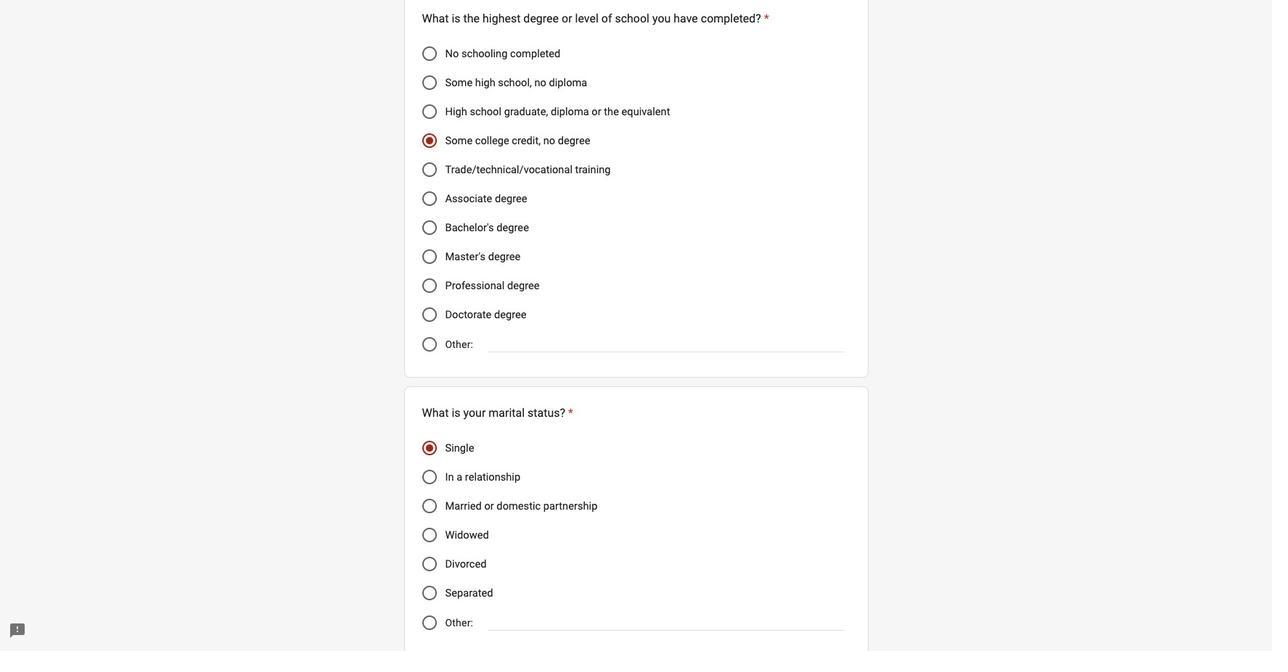 Task type: vqa. For each thing, say whether or not it's contained in the screenshot.
No schooling completed's heading
yes



Task type: describe. For each thing, give the bounding box(es) containing it.
professional degree image
[[422, 279, 437, 294]]

degree for associate degree
[[495, 193, 527, 206]]

no schooling completed image
[[422, 47, 437, 61]]

single
[[445, 442, 474, 455]]

Separated radio
[[422, 587, 437, 601]]

no schooling completed
[[445, 47, 561, 61]]

Some high school, no diploma radio
[[422, 76, 437, 90]]

single image
[[426, 445, 433, 452]]

graduate,
[[504, 106, 548, 119]]

highest
[[483, 12, 521, 26]]

bachelor's
[[445, 222, 494, 235]]

is for your
[[452, 407, 461, 421]]

Divorced radio
[[422, 558, 437, 572]]

associate degree image
[[422, 192, 437, 206]]

0 horizontal spatial the
[[463, 12, 480, 26]]

Professional degree radio
[[422, 279, 437, 294]]

married or domestic partnership image
[[422, 500, 437, 514]]

no for degree
[[543, 135, 555, 148]]

other response text field for other: radio
[[488, 614, 845, 631]]

High school graduate, diploma or the equivalent radio
[[422, 105, 437, 119]]

some for some high school, no diploma
[[445, 76, 473, 90]]

Widowed radio
[[422, 529, 437, 543]]

required question element for what is the highest degree or level of school you have completed?
[[761, 10, 769, 28]]

required question element for what is your marital status?
[[566, 405, 574, 423]]

widowed
[[445, 529, 489, 542]]

bachelor's degree image
[[422, 221, 437, 235]]

Other: radio
[[422, 617, 437, 631]]

you
[[652, 12, 671, 26]]

No schooling completed radio
[[422, 47, 437, 61]]

relationship
[[465, 471, 521, 484]]

a
[[457, 471, 463, 484]]

widowed image
[[422, 529, 437, 543]]

status?
[[528, 407, 566, 421]]

of
[[602, 12, 612, 26]]

what is the highest degree or level of school you have completed? *
[[422, 12, 769, 26]]

degree up completed
[[524, 12, 559, 26]]

In a relationship radio
[[422, 471, 437, 485]]

in
[[445, 471, 454, 484]]

high school graduate, diploma or the equivalent
[[445, 106, 670, 119]]

trade/technical/vocational training
[[445, 164, 611, 177]]

some high school, no diploma
[[445, 76, 587, 90]]

have
[[674, 12, 698, 26]]

Other: radio
[[422, 338, 437, 352]]

credit,
[[512, 135, 541, 148]]

completed
[[510, 47, 561, 61]]

divorced
[[445, 558, 487, 572]]

divorced image
[[422, 558, 437, 572]]

married or domestic partnership
[[445, 500, 598, 513]]

what for what is your marital status? *
[[422, 407, 449, 421]]

heading for no schooling completed
[[422, 10, 769, 28]]

no
[[445, 47, 459, 61]]

master's degree image
[[422, 250, 437, 264]]

high school graduate, diploma or the equivalent image
[[422, 105, 437, 119]]



Task type: locate. For each thing, give the bounding box(es) containing it.
what for what is the highest degree or level of school you have completed? *
[[422, 12, 449, 26]]

1 vertical spatial or
[[592, 106, 601, 119]]

master's
[[445, 251, 486, 264]]

college
[[475, 135, 509, 148]]

1 vertical spatial school
[[470, 106, 502, 119]]

0 vertical spatial the
[[463, 12, 480, 26]]

high
[[445, 106, 467, 119]]

school right of
[[615, 12, 650, 26]]

high
[[475, 76, 496, 90]]

level
[[575, 12, 599, 26]]

1 vertical spatial some
[[445, 135, 473, 148]]

your
[[463, 407, 486, 421]]

equivalent
[[622, 106, 670, 119]]

other:
[[445, 339, 473, 351], [445, 618, 473, 630]]

school
[[615, 12, 650, 26], [470, 106, 502, 119]]

1 vertical spatial no
[[543, 135, 555, 148]]

some down high
[[445, 135, 473, 148]]

degree for master's degree
[[488, 251, 521, 264]]

0 vertical spatial or
[[562, 12, 572, 26]]

heading containing what is the highest degree or level of school you have completed?
[[422, 10, 769, 28]]

degree
[[524, 12, 559, 26], [558, 135, 590, 148], [495, 193, 527, 206], [497, 222, 529, 235], [488, 251, 521, 264], [507, 280, 540, 293], [494, 309, 527, 322]]

diploma up high school graduate, diploma or the equivalent
[[549, 76, 587, 90]]

doctorate degree
[[445, 309, 527, 322]]

2 vertical spatial or
[[484, 500, 494, 513]]

0 vertical spatial is
[[452, 12, 461, 26]]

degree for doctorate degree
[[494, 309, 527, 322]]

diploma
[[549, 76, 587, 90], [551, 106, 589, 119]]

marital
[[489, 407, 525, 421]]

2 other: from the top
[[445, 618, 473, 630]]

Associate degree radio
[[422, 192, 437, 206]]

no right credit,
[[543, 135, 555, 148]]

0 vertical spatial heading
[[422, 10, 769, 28]]

0 horizontal spatial *
[[568, 407, 574, 421]]

0 vertical spatial no
[[535, 76, 546, 90]]

school down high
[[470, 106, 502, 119]]

what is your marital status? *
[[422, 407, 574, 421]]

heading up 'single'
[[422, 405, 574, 423]]

or right married
[[484, 500, 494, 513]]

associate
[[445, 193, 492, 206]]

1 horizontal spatial required question element
[[761, 10, 769, 28]]

Master's degree radio
[[422, 250, 437, 264]]

heading
[[422, 10, 769, 28], [422, 405, 574, 423]]

trade/technical/vocational
[[445, 164, 573, 177]]

heading for single
[[422, 405, 574, 423]]

1 vertical spatial other response text field
[[488, 614, 845, 631]]

0 vertical spatial some
[[445, 76, 473, 90]]

1 what from the top
[[422, 12, 449, 26]]

training
[[575, 164, 611, 177]]

some
[[445, 76, 473, 90], [445, 135, 473, 148]]

1 vertical spatial what
[[422, 407, 449, 421]]

1 other: from the top
[[445, 339, 473, 351]]

or left 'level' at the top
[[562, 12, 572, 26]]

or left equivalent
[[592, 106, 601, 119]]

*
[[764, 12, 769, 26], [568, 407, 574, 421]]

0 vertical spatial diploma
[[549, 76, 587, 90]]

Bachelor's degree radio
[[422, 221, 437, 235]]

degree up doctorate degree
[[507, 280, 540, 293]]

is up no
[[452, 12, 461, 26]]

0 horizontal spatial school
[[470, 106, 502, 119]]

Married or domestic partnership radio
[[422, 500, 437, 514]]

Trade/technical/vocational training radio
[[422, 163, 437, 177]]

some college credit, no degree
[[445, 135, 590, 148]]

separated
[[445, 587, 493, 601]]

the
[[463, 12, 480, 26], [604, 106, 619, 119]]

2 horizontal spatial or
[[592, 106, 601, 119]]

no
[[535, 76, 546, 90], [543, 135, 555, 148]]

no right school,
[[535, 76, 546, 90]]

2 is from the top
[[452, 407, 461, 421]]

or
[[562, 12, 572, 26], [592, 106, 601, 119], [484, 500, 494, 513]]

doctorate degree image
[[422, 308, 437, 323]]

0 vertical spatial school
[[615, 12, 650, 26]]

professional degree
[[445, 280, 540, 293]]

1 horizontal spatial *
[[764, 12, 769, 26]]

1 vertical spatial diploma
[[551, 106, 589, 119]]

degree down professional degree on the left top of the page
[[494, 309, 527, 322]]

other: right other: radio
[[445, 618, 473, 630]]

other response text field for other: option
[[488, 336, 845, 352]]

completed?
[[701, 12, 761, 26]]

married
[[445, 500, 482, 513]]

1 vertical spatial other:
[[445, 618, 473, 630]]

required question element
[[761, 10, 769, 28], [566, 405, 574, 423]]

1 vertical spatial is
[[452, 407, 461, 421]]

1 vertical spatial *
[[568, 407, 574, 421]]

0 vertical spatial what
[[422, 12, 449, 26]]

other: for other: option
[[445, 339, 473, 351]]

1 some from the top
[[445, 76, 473, 90]]

bachelor's degree
[[445, 222, 529, 235]]

1 vertical spatial the
[[604, 106, 619, 119]]

master's degree
[[445, 251, 521, 264]]

degree for professional degree
[[507, 280, 540, 293]]

2 what from the top
[[422, 407, 449, 421]]

is left your
[[452, 407, 461, 421]]

2 some from the top
[[445, 135, 473, 148]]

other: for other: radio
[[445, 618, 473, 630]]

heading containing what is your marital status?
[[422, 405, 574, 423]]

Some college credit, no degree radio
[[422, 134, 437, 148]]

1 vertical spatial heading
[[422, 405, 574, 423]]

domestic
[[497, 500, 541, 513]]

1 horizontal spatial the
[[604, 106, 619, 119]]

what up no schooling completed option
[[422, 12, 449, 26]]

* right status? in the bottom of the page
[[568, 407, 574, 421]]

1 horizontal spatial or
[[562, 12, 572, 26]]

doctorate
[[445, 309, 492, 322]]

1 vertical spatial required question element
[[566, 405, 574, 423]]

2 heading from the top
[[422, 405, 574, 423]]

Single radio
[[422, 442, 437, 456]]

what up single 'icon'
[[422, 407, 449, 421]]

Other response text field
[[488, 336, 845, 352], [488, 614, 845, 631]]

other: right other: option
[[445, 339, 473, 351]]

degree up professional degree on the left top of the page
[[488, 251, 521, 264]]

0 horizontal spatial or
[[484, 500, 494, 513]]

what
[[422, 12, 449, 26], [422, 407, 449, 421]]

0 vertical spatial *
[[764, 12, 769, 26]]

the left equivalent
[[604, 106, 619, 119]]

is for the
[[452, 12, 461, 26]]

diploma right graduate,
[[551, 106, 589, 119]]

degree down associate degree at left top
[[497, 222, 529, 235]]

1 horizontal spatial school
[[615, 12, 650, 26]]

0 vertical spatial required question element
[[761, 10, 769, 28]]

in a relationship
[[445, 471, 521, 484]]

professional
[[445, 280, 505, 293]]

degree down high school graduate, diploma or the equivalent
[[558, 135, 590, 148]]

1 other response text field from the top
[[488, 336, 845, 352]]

some left high
[[445, 76, 473, 90]]

1 heading from the top
[[422, 10, 769, 28]]

is
[[452, 12, 461, 26], [452, 407, 461, 421]]

0 vertical spatial other response text field
[[488, 336, 845, 352]]

some high school, no diploma image
[[422, 76, 437, 90]]

Doctorate degree radio
[[422, 308, 437, 323]]

separated image
[[422, 587, 437, 601]]

0 horizontal spatial required question element
[[566, 405, 574, 423]]

the left highest
[[463, 12, 480, 26]]

degree for bachelor's degree
[[497, 222, 529, 235]]

associate degree
[[445, 193, 527, 206]]

1 is from the top
[[452, 12, 461, 26]]

heading up completed
[[422, 10, 769, 28]]

2 other response text field from the top
[[488, 614, 845, 631]]

in a relationship image
[[422, 471, 437, 485]]

degree down trade/technical/vocational
[[495, 193, 527, 206]]

school,
[[498, 76, 532, 90]]

0 vertical spatial other:
[[445, 339, 473, 351]]

* right completed?
[[764, 12, 769, 26]]

some college credit, no degree image
[[426, 137, 433, 145]]

trade/technical/vocational training image
[[422, 163, 437, 177]]

no for diploma
[[535, 76, 546, 90]]

partnership
[[544, 500, 598, 513]]

some for some college credit, no degree
[[445, 135, 473, 148]]

schooling
[[462, 47, 508, 61]]



